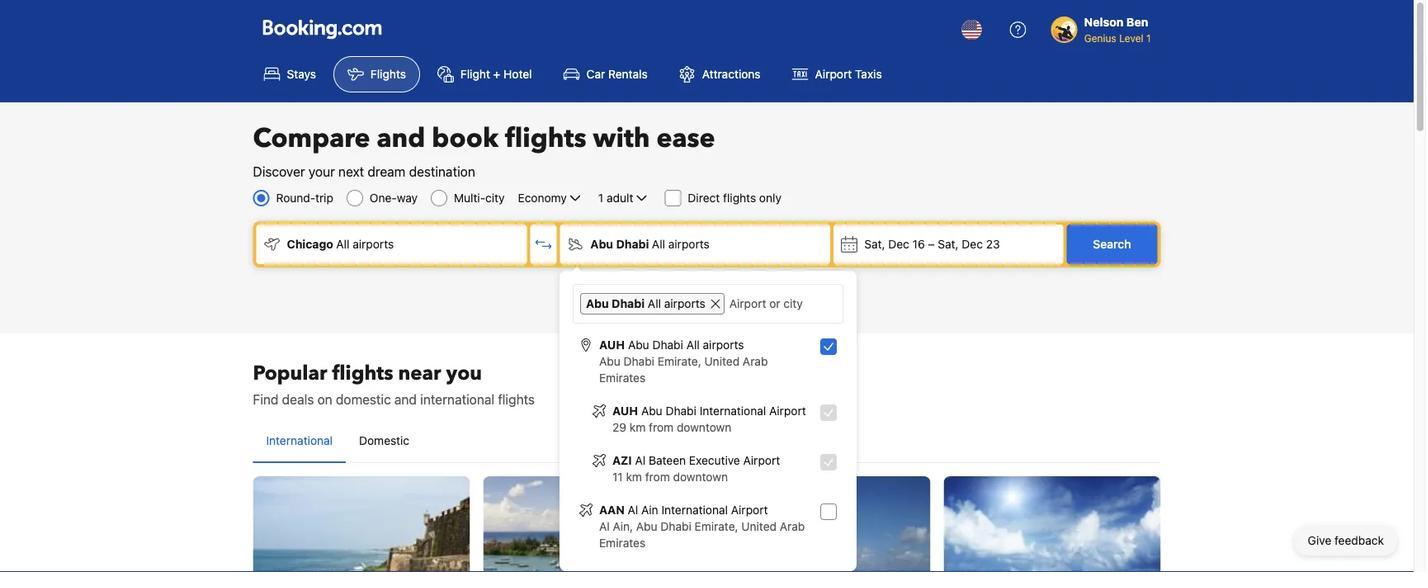 Task type: describe. For each thing, give the bounding box(es) containing it.
book
[[432, 121, 499, 156]]

2 sat, from the left
[[938, 237, 959, 251]]

domestic
[[336, 392, 391, 407]]

charlotte to cancún image
[[714, 476, 931, 572]]

16
[[913, 237, 925, 251]]

attractions
[[702, 67, 761, 81]]

–
[[928, 237, 935, 251]]

1 vertical spatial abu dhabi all airports
[[586, 297, 706, 310]]

car rentals link
[[549, 56, 662, 92]]

direct
[[688, 191, 720, 205]]

1 adult
[[598, 191, 633, 205]]

charlotte to punta cana image
[[944, 476, 1161, 572]]

trip
[[315, 191, 333, 205]]

ain,
[[613, 520, 633, 533]]

deals
[[282, 392, 314, 407]]

give
[[1308, 534, 1332, 547]]

1 dec from the left
[[888, 237, 910, 251]]

auh abu dhabi international airport 29 km from downtown
[[613, 404, 806, 434]]

emirate, inside aan al ain international airport al ain, abu dhabi emirate, united arab emirates
[[695, 520, 738, 533]]

aan al ain international airport al ain, abu dhabi emirate, united arab emirates
[[599, 503, 805, 550]]

rentals
[[608, 67, 648, 81]]

give feedback button
[[1295, 526, 1398, 556]]

next
[[338, 164, 364, 180]]

arab inside aan al ain international airport al ain, abu dhabi emirate, united arab emirates
[[780, 520, 805, 533]]

compare and book flights with ease discover your next dream destination
[[253, 121, 715, 180]]

tab list containing international
[[253, 419, 1161, 464]]

round-trip
[[276, 191, 333, 205]]

+
[[493, 67, 501, 81]]

airport for al ain international airport
[[731, 503, 768, 517]]

flight
[[461, 67, 490, 81]]

11
[[613, 470, 623, 484]]

multi-
[[454, 191, 486, 205]]

give feedback
[[1308, 534, 1384, 547]]

popular flights near you find deals on domestic and international flights
[[253, 360, 535, 407]]

dhabi inside aan al ain international airport al ain, abu dhabi emirate, united arab emirates
[[661, 520, 692, 533]]

airports down one-
[[353, 237, 394, 251]]

al for al bateen executive airport
[[635, 454, 646, 467]]

flights right international at bottom
[[498, 392, 535, 407]]

taxis
[[855, 67, 882, 81]]

Airport or city text field
[[728, 293, 836, 315]]

direct flights only
[[688, 191, 782, 205]]

your
[[309, 164, 335, 180]]

ain
[[641, 503, 658, 517]]

airports down direct
[[668, 237, 710, 251]]

flight + hotel
[[461, 67, 532, 81]]

from for bateen
[[645, 470, 670, 484]]

international for 29 km from downtown
[[700, 404, 766, 418]]

airport for al bateen executive airport
[[743, 454, 780, 467]]

popular
[[253, 360, 327, 387]]

level
[[1119, 32, 1144, 44]]

23
[[986, 237, 1000, 251]]

on
[[317, 392, 332, 407]]

find
[[253, 392, 279, 407]]

km for auh
[[630, 421, 646, 434]]

downtown for international
[[677, 421, 732, 434]]

stays
[[287, 67, 316, 81]]

compare
[[253, 121, 370, 156]]

dream
[[368, 164, 406, 180]]

economy
[[518, 191, 567, 205]]

auh for 29
[[613, 404, 638, 418]]

international for al ain, abu dhabi emirate, united arab emirates
[[662, 503, 728, 517]]

nelson ben genius level 1
[[1084, 15, 1151, 44]]

adult
[[607, 191, 633, 205]]

sat, dec 16 – sat, dec 23
[[864, 237, 1000, 251]]



Task type: vqa. For each thing, say whether or not it's contained in the screenshot.
2nd is
no



Task type: locate. For each thing, give the bounding box(es) containing it.
1 vertical spatial from
[[645, 470, 670, 484]]

auh inside auh abu dhabi international airport 29 km from downtown
[[613, 404, 638, 418]]

airport
[[815, 67, 852, 81], [769, 404, 806, 418], [743, 454, 780, 467], [731, 503, 768, 517]]

domestic
[[359, 434, 410, 447]]

flights link
[[333, 56, 420, 92]]

flights up domestic
[[332, 360, 393, 387]]

charlotte to san juan image
[[253, 476, 470, 572]]

flights left only
[[723, 191, 756, 205]]

chicago
[[287, 237, 333, 251]]

hotel
[[504, 67, 532, 81]]

international button
[[253, 419, 346, 462]]

downtown for executive
[[673, 470, 728, 484]]

international
[[700, 404, 766, 418], [266, 434, 333, 447], [662, 503, 728, 517]]

abu inside auh abu dhabi international airport 29 km from downtown
[[641, 404, 663, 418]]

29
[[613, 421, 627, 434]]

dec
[[888, 237, 910, 251], [962, 237, 983, 251]]

abu
[[591, 237, 613, 251], [586, 297, 609, 310], [628, 338, 649, 352], [599, 355, 621, 368], [641, 404, 663, 418], [636, 520, 658, 533]]

ease
[[657, 121, 715, 156]]

1 vertical spatial auh
[[613, 404, 638, 418]]

0 horizontal spatial sat,
[[864, 237, 885, 251]]

destination
[[409, 164, 475, 180]]

km inside auh abu dhabi international airport 29 km from downtown
[[630, 421, 646, 434]]

search button
[[1067, 225, 1158, 264]]

way
[[397, 191, 418, 205]]

downtown
[[677, 421, 732, 434], [673, 470, 728, 484]]

1 vertical spatial al
[[628, 503, 638, 517]]

airports inside auh abu dhabi all airports abu dhabi emirate, united arab emirates
[[703, 338, 744, 352]]

downtown up executive
[[677, 421, 732, 434]]

near
[[398, 360, 441, 387]]

sat,
[[864, 237, 885, 251], [938, 237, 959, 251]]

and inside compare and book flights with ease discover your next dream destination
[[377, 121, 425, 156]]

from up bateen
[[649, 421, 674, 434]]

emirate, inside auh abu dhabi all airports abu dhabi emirate, united arab emirates
[[658, 355, 701, 368]]

0 vertical spatial and
[[377, 121, 425, 156]]

flights
[[505, 121, 587, 156], [723, 191, 756, 205], [332, 360, 393, 387], [498, 392, 535, 407]]

domestic button
[[346, 419, 423, 462]]

sat, dec 16 – sat, dec 23 button
[[834, 225, 1064, 264]]

search
[[1093, 237, 1131, 251]]

0 horizontal spatial dec
[[888, 237, 910, 251]]

airport inside auh abu dhabi international airport 29 km from downtown
[[769, 404, 806, 418]]

international inside auh abu dhabi international airport 29 km from downtown
[[700, 404, 766, 418]]

azi
[[613, 454, 632, 467]]

charlotte to montego bay image
[[483, 476, 700, 572]]

united inside aan al ain international airport al ain, abu dhabi emirate, united arab emirates
[[742, 520, 777, 533]]

0 vertical spatial arab
[[743, 355, 768, 368]]

0 vertical spatial al
[[635, 454, 646, 467]]

al inside azi al bateen executive airport 11 km from downtown
[[635, 454, 646, 467]]

arab inside auh abu dhabi all airports abu dhabi emirate, united arab emirates
[[743, 355, 768, 368]]

emirate, up auh abu dhabi international airport 29 km from downtown
[[658, 355, 701, 368]]

auh for abu
[[599, 338, 625, 352]]

al
[[635, 454, 646, 467], [628, 503, 638, 517], [599, 520, 610, 533]]

airport taxis
[[815, 67, 882, 81]]

emirates inside aan al ain international airport al ain, abu dhabi emirate, united arab emirates
[[599, 536, 646, 550]]

from inside azi al bateen executive airport 11 km from downtown
[[645, 470, 670, 484]]

flight + hotel link
[[423, 56, 546, 92]]

flights inside compare and book flights with ease discover your next dream destination
[[505, 121, 587, 156]]

0 vertical spatial united
[[705, 355, 740, 368]]

abu dhabi all airports down 1 adult popup button
[[591, 237, 710, 251]]

1 right level
[[1147, 32, 1151, 44]]

1 vertical spatial united
[[742, 520, 777, 533]]

1 inside 1 adult popup button
[[598, 191, 604, 205]]

0 horizontal spatial united
[[705, 355, 740, 368]]

emirates
[[599, 371, 646, 385], [599, 536, 646, 550]]

airport inside azi al bateen executive airport 11 km from downtown
[[743, 454, 780, 467]]

one-way
[[370, 191, 418, 205]]

1 horizontal spatial united
[[742, 520, 777, 533]]

abu dhabi all airports up auh abu dhabi all airports abu dhabi emirate, united arab emirates
[[586, 297, 706, 310]]

0 horizontal spatial 1
[[598, 191, 604, 205]]

1 vertical spatial international
[[266, 434, 333, 447]]

1 vertical spatial emirate,
[[695, 520, 738, 533]]

1 vertical spatial and
[[395, 392, 417, 407]]

dec left "23" at the right top of the page
[[962, 237, 983, 251]]

nelson
[[1084, 15, 1124, 29]]

0 vertical spatial from
[[649, 421, 674, 434]]

0 vertical spatial downtown
[[677, 421, 732, 434]]

car rentals
[[587, 67, 648, 81]]

dhabi inside auh abu dhabi international airport 29 km from downtown
[[666, 404, 697, 418]]

feedback
[[1335, 534, 1384, 547]]

you
[[446, 360, 482, 387]]

al left 'ain'
[[628, 503, 638, 517]]

0 horizontal spatial arab
[[743, 355, 768, 368]]

from for dhabi
[[649, 421, 674, 434]]

international
[[420, 392, 495, 407]]

1 adult button
[[597, 188, 652, 208]]

0 vertical spatial auh
[[599, 338, 625, 352]]

km
[[630, 421, 646, 434], [626, 470, 642, 484]]

flights up economy
[[505, 121, 587, 156]]

aan
[[599, 503, 625, 517]]

one-
[[370, 191, 397, 205]]

united
[[705, 355, 740, 368], [742, 520, 777, 533]]

from
[[649, 421, 674, 434], [645, 470, 670, 484]]

arab
[[743, 355, 768, 368], [780, 520, 805, 533]]

city
[[486, 191, 505, 205]]

abu dhabi all airports
[[591, 237, 710, 251], [586, 297, 706, 310]]

with
[[593, 121, 650, 156]]

1 vertical spatial 1
[[598, 191, 604, 205]]

dhabi
[[616, 237, 649, 251], [612, 297, 645, 310], [653, 338, 683, 352], [624, 355, 655, 368], [666, 404, 697, 418], [661, 520, 692, 533]]

international inside aan al ain international airport al ain, abu dhabi emirate, united arab emirates
[[662, 503, 728, 517]]

2 vertical spatial international
[[662, 503, 728, 517]]

car
[[587, 67, 605, 81]]

international up executive
[[700, 404, 766, 418]]

downtown down executive
[[673, 470, 728, 484]]

flights
[[371, 67, 406, 81]]

emirate,
[[658, 355, 701, 368], [695, 520, 738, 533]]

0 vertical spatial km
[[630, 421, 646, 434]]

downtown inside auh abu dhabi international airport 29 km from downtown
[[677, 421, 732, 434]]

international down deals
[[266, 434, 333, 447]]

1
[[1147, 32, 1151, 44], [598, 191, 604, 205]]

auh abu dhabi all airports abu dhabi emirate, united arab emirates
[[599, 338, 768, 385]]

km right 29
[[630, 421, 646, 434]]

km inside azi al bateen executive airport 11 km from downtown
[[626, 470, 642, 484]]

international inside button
[[266, 434, 333, 447]]

emirates up 29
[[599, 371, 646, 385]]

auh inside auh abu dhabi all airports abu dhabi emirate, united arab emirates
[[599, 338, 625, 352]]

airports
[[353, 237, 394, 251], [668, 237, 710, 251], [664, 297, 706, 310], [703, 338, 744, 352]]

0 vertical spatial emirate,
[[658, 355, 701, 368]]

2 vertical spatial al
[[599, 520, 610, 533]]

booking.com logo image
[[263, 19, 382, 39], [263, 19, 382, 39]]

discover
[[253, 164, 305, 180]]

from down bateen
[[645, 470, 670, 484]]

and up dream
[[377, 121, 425, 156]]

all inside auh abu dhabi all airports abu dhabi emirate, united arab emirates
[[687, 338, 700, 352]]

1 emirates from the top
[[599, 371, 646, 385]]

1 left adult on the top of page
[[598, 191, 604, 205]]

chicago all airports
[[287, 237, 394, 251]]

airport taxis link
[[778, 56, 896, 92]]

and down the near at the left bottom of the page
[[395, 392, 417, 407]]

al right azi
[[635, 454, 646, 467]]

sat, right –
[[938, 237, 959, 251]]

km for azi
[[626, 470, 642, 484]]

0 vertical spatial abu dhabi all airports
[[591, 237, 710, 251]]

and
[[377, 121, 425, 156], [395, 392, 417, 407]]

genius
[[1084, 32, 1117, 44]]

airports up auh abu dhabi all airports abu dhabi emirate, united arab emirates
[[664, 297, 706, 310]]

multi-city
[[454, 191, 505, 205]]

1 vertical spatial km
[[626, 470, 642, 484]]

0 vertical spatial 1
[[1147, 32, 1151, 44]]

emirates down "ain,"
[[599, 536, 646, 550]]

dec left 16
[[888, 237, 910, 251]]

2 dec from the left
[[962, 237, 983, 251]]

from inside auh abu dhabi international airport 29 km from downtown
[[649, 421, 674, 434]]

press enter to select airport, and then press spacebar to add another airport element
[[573, 330, 844, 558]]

1 horizontal spatial 1
[[1147, 32, 1151, 44]]

abu inside aan al ain international airport al ain, abu dhabi emirate, united arab emirates
[[636, 520, 658, 533]]

1 vertical spatial emirates
[[599, 536, 646, 550]]

executive
[[689, 454, 740, 467]]

and inside 'popular flights near you find deals on domestic and international flights'
[[395, 392, 417, 407]]

0 vertical spatial international
[[700, 404, 766, 418]]

emirates inside auh abu dhabi all airports abu dhabi emirate, united arab emirates
[[599, 371, 646, 385]]

tab list
[[253, 419, 1161, 464]]

1 inside nelson ben genius level 1
[[1147, 32, 1151, 44]]

bateen
[[649, 454, 686, 467]]

al down aan
[[599, 520, 610, 533]]

international down azi al bateen executive airport 11 km from downtown
[[662, 503, 728, 517]]

airport inside aan al ain international airport al ain, abu dhabi emirate, united arab emirates
[[731, 503, 768, 517]]

1 horizontal spatial dec
[[962, 237, 983, 251]]

only
[[759, 191, 782, 205]]

downtown inside azi al bateen executive airport 11 km from downtown
[[673, 470, 728, 484]]

airports down airport or city text box
[[703, 338, 744, 352]]

stays link
[[250, 56, 330, 92]]

2 emirates from the top
[[599, 536, 646, 550]]

km right 11
[[626, 470, 642, 484]]

united inside auh abu dhabi all airports abu dhabi emirate, united arab emirates
[[705, 355, 740, 368]]

1 vertical spatial arab
[[780, 520, 805, 533]]

sat, left 16
[[864, 237, 885, 251]]

all
[[336, 237, 350, 251], [652, 237, 665, 251], [648, 297, 661, 310], [687, 338, 700, 352]]

emirate, down azi al bateen executive airport 11 km from downtown
[[695, 520, 738, 533]]

1 sat, from the left
[[864, 237, 885, 251]]

1 vertical spatial downtown
[[673, 470, 728, 484]]

airport for abu dhabi international airport
[[769, 404, 806, 418]]

al for al ain international airport
[[628, 503, 638, 517]]

1 horizontal spatial sat,
[[938, 237, 959, 251]]

airport inside airport taxis link
[[815, 67, 852, 81]]

1 horizontal spatial arab
[[780, 520, 805, 533]]

round-
[[276, 191, 315, 205]]

ben
[[1127, 15, 1149, 29]]

attractions link
[[665, 56, 775, 92]]

0 vertical spatial emirates
[[599, 371, 646, 385]]

azi al bateen executive airport 11 km from downtown
[[613, 454, 780, 484]]



